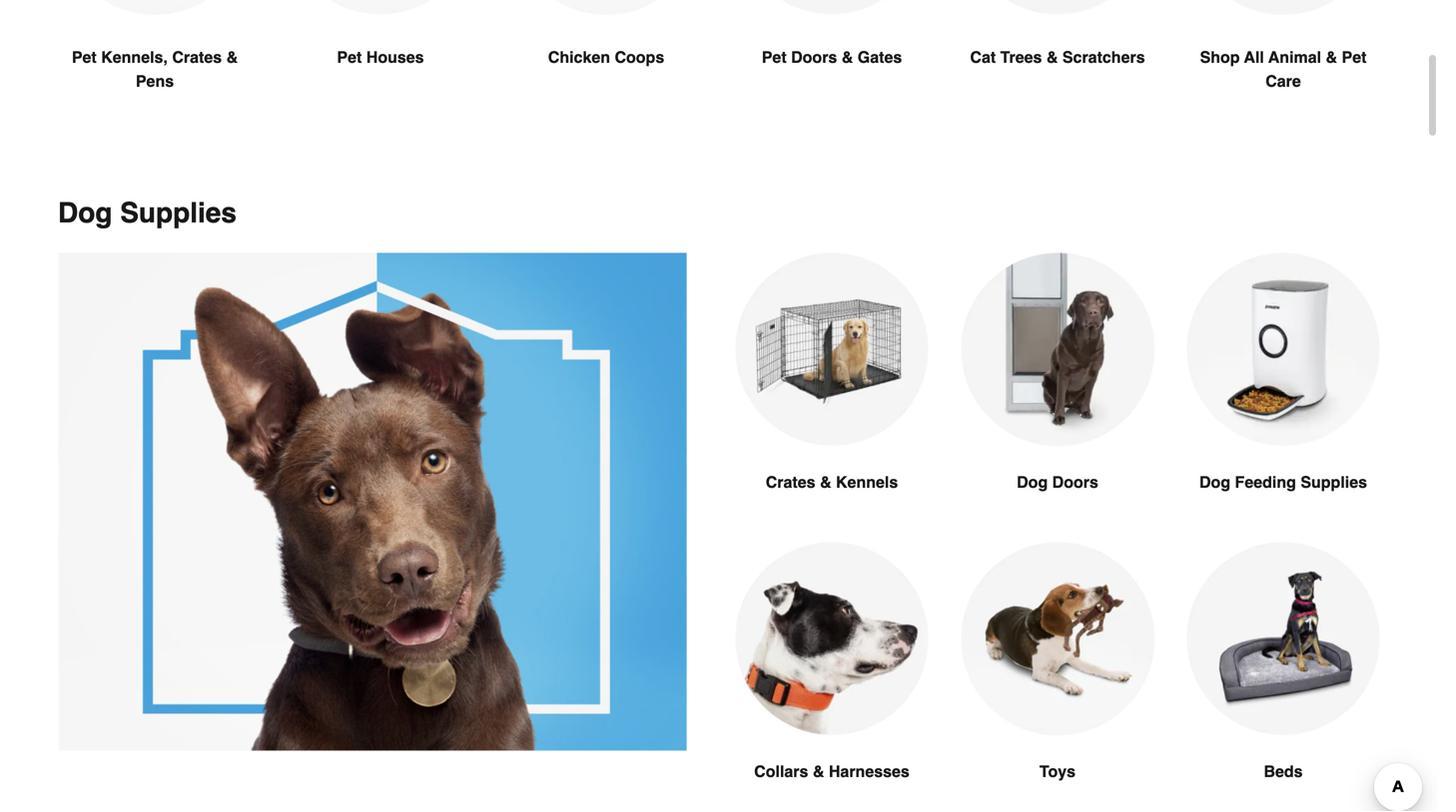 Task type: describe. For each thing, give the bounding box(es) containing it.
pet houses
[[337, 48, 424, 66]]

pens
[[136, 72, 174, 90]]

kennels
[[836, 473, 898, 492]]

pet for pet kennels, crates & pens
[[72, 48, 97, 66]]

houses
[[366, 48, 424, 66]]

supplies inside 'link'
[[1301, 473, 1367, 492]]

beds link
[[1186, 543, 1380, 812]]

shop all animal & pet care
[[1200, 48, 1367, 90]]

collars & harnesses
[[754, 763, 910, 781]]

feeding
[[1235, 473, 1296, 492]]

pet doors & gates
[[762, 48, 902, 66]]

crates & kennels
[[766, 473, 898, 492]]

dog doors link
[[961, 253, 1154, 543]]

& inside shop all animal & pet care
[[1326, 48, 1337, 66]]

collars & harnesses link
[[735, 543, 929, 812]]

beds
[[1264, 763, 1303, 781]]

a brown wood chicken coop with a green roof. image
[[509, 0, 703, 15]]

gates
[[858, 48, 902, 66]]

care
[[1266, 72, 1301, 90]]

doors for pet
[[791, 48, 837, 66]]

dog feeding supplies link
[[1186, 253, 1380, 543]]

a black-spotted dog wearing an orange collar. image
[[735, 543, 929, 736]]

a chocolate lab sitting in front of a dog door. image
[[961, 253, 1154, 447]]

dog doors
[[1017, 473, 1098, 492]]

pet inside shop all animal & pet care
[[1342, 48, 1367, 66]]

harnesses
[[829, 763, 910, 781]]

pet for pet doors & gates
[[762, 48, 787, 66]]

dog for dog doors
[[1017, 473, 1048, 492]]

animal
[[1268, 48, 1321, 66]]

shop
[[1200, 48, 1240, 66]]

chicken
[[548, 48, 610, 66]]

trees
[[1000, 48, 1042, 66]]

pet kennels, crates & pens link
[[58, 0, 252, 141]]

collars
[[754, 763, 808, 781]]

a white aluminum pet door with a flap. image
[[735, 0, 929, 14]]

pet doors & gates link
[[735, 0, 929, 117]]

& inside 'link'
[[820, 473, 831, 492]]



Task type: locate. For each thing, give the bounding box(es) containing it.
dog for dog feeding supplies
[[1199, 473, 1230, 492]]

crates inside 'link'
[[766, 473, 815, 492]]

dog
[[58, 197, 112, 229], [1017, 473, 1048, 492], [1199, 473, 1230, 492]]

crates & kennels link
[[735, 253, 929, 543]]

& down a black wire pet training crate with a black tray. image
[[226, 48, 238, 66]]

kennels,
[[101, 48, 168, 66]]

a beagle holding a toy in its mouth. image
[[961, 543, 1154, 737]]

dog inside 'link'
[[1199, 473, 1230, 492]]

3 pet from the left
[[762, 48, 787, 66]]

1 horizontal spatial dog
[[1017, 473, 1048, 492]]

toys
[[1040, 763, 1076, 781]]

crates left kennels
[[766, 473, 815, 492]]

1 vertical spatial doors
[[1052, 473, 1098, 492]]

crates
[[172, 48, 222, 66], [766, 473, 815, 492]]

doors for dog
[[1052, 473, 1098, 492]]

pet left the kennels,
[[72, 48, 97, 66]]

&
[[226, 48, 238, 66], [842, 48, 853, 66], [1047, 48, 1058, 66], [1326, 48, 1337, 66], [820, 473, 831, 492], [813, 763, 824, 781]]

toys link
[[961, 543, 1154, 812]]

chicken coops link
[[509, 0, 703, 117]]

pet houses link
[[284, 0, 477, 117]]

2 horizontal spatial dog
[[1199, 473, 1230, 492]]

cat trees & scratchers link
[[961, 0, 1154, 117]]

0 horizontal spatial dog
[[58, 197, 112, 229]]

a dog inside a wire crate with the door open. image
[[735, 253, 929, 446]]

4 pet from the left
[[1342, 48, 1367, 66]]

shop all animal & pet care link
[[1186, 0, 1380, 141]]

a gray multi-level cat tree with a scratcher. image
[[961, 0, 1154, 14]]

pet for pet houses
[[337, 48, 362, 66]]

1 horizontal spatial supplies
[[1301, 473, 1367, 492]]

2 pet from the left
[[337, 48, 362, 66]]

crates up pens
[[172, 48, 222, 66]]

& left gates
[[842, 48, 853, 66]]

1 vertical spatial crates
[[766, 473, 815, 492]]

pet
[[72, 48, 97, 66], [337, 48, 362, 66], [762, 48, 787, 66], [1342, 48, 1367, 66]]

& right collars
[[813, 763, 824, 781]]

dog for dog supplies
[[58, 197, 112, 229]]

pet left houses at left
[[337, 48, 362, 66]]

a cedar pet house with a green roof. image
[[284, 0, 477, 14]]

0 vertical spatial doors
[[791, 48, 837, 66]]

a white automatic pet feeder with timer. image
[[1186, 253, 1380, 446]]

0 vertical spatial crates
[[172, 48, 222, 66]]

& inside pet kennels, crates & pens
[[226, 48, 238, 66]]

cat
[[970, 48, 996, 66]]

coops
[[615, 48, 664, 66]]

0 vertical spatial supplies
[[120, 197, 237, 229]]

dog feeding supplies
[[1199, 473, 1367, 492]]

0 horizontal spatial supplies
[[120, 197, 237, 229]]

& right animal
[[1326, 48, 1337, 66]]

all
[[1244, 48, 1264, 66]]

a black and tan pup sitting on a dog bed. image
[[1186, 543, 1380, 736]]

cat trees & scratchers
[[970, 48, 1145, 66]]

0 horizontal spatial crates
[[172, 48, 222, 66]]

0 horizontal spatial doors
[[791, 48, 837, 66]]

shop all. image
[[1186, 0, 1380, 15]]

pet down a white aluminum pet door with a flap. image
[[762, 48, 787, 66]]

dog supplies
[[58, 197, 237, 229]]

a brown dog with his head tilted to the left. image
[[58, 253, 687, 752]]

& left kennels
[[820, 473, 831, 492]]

pet right animal
[[1342, 48, 1367, 66]]

pet inside pet doors & gates link
[[762, 48, 787, 66]]

pet inside pet kennels, crates & pens
[[72, 48, 97, 66]]

1 vertical spatial supplies
[[1301, 473, 1367, 492]]

scratchers
[[1062, 48, 1145, 66]]

pet kennels, crates & pens
[[72, 48, 238, 90]]

chicken coops
[[548, 48, 664, 66]]

doors
[[791, 48, 837, 66], [1052, 473, 1098, 492]]

supplies
[[120, 197, 237, 229], [1301, 473, 1367, 492]]

pet inside pet houses link
[[337, 48, 362, 66]]

1 horizontal spatial doors
[[1052, 473, 1098, 492]]

1 pet from the left
[[72, 48, 97, 66]]

crates inside pet kennels, crates & pens
[[172, 48, 222, 66]]

& right trees
[[1047, 48, 1058, 66]]

1 horizontal spatial crates
[[766, 473, 815, 492]]

a black wire pet training crate with a black tray. image
[[58, 0, 252, 15]]



Task type: vqa. For each thing, say whether or not it's contained in the screenshot.
Was Price $949.00 "element"
no



